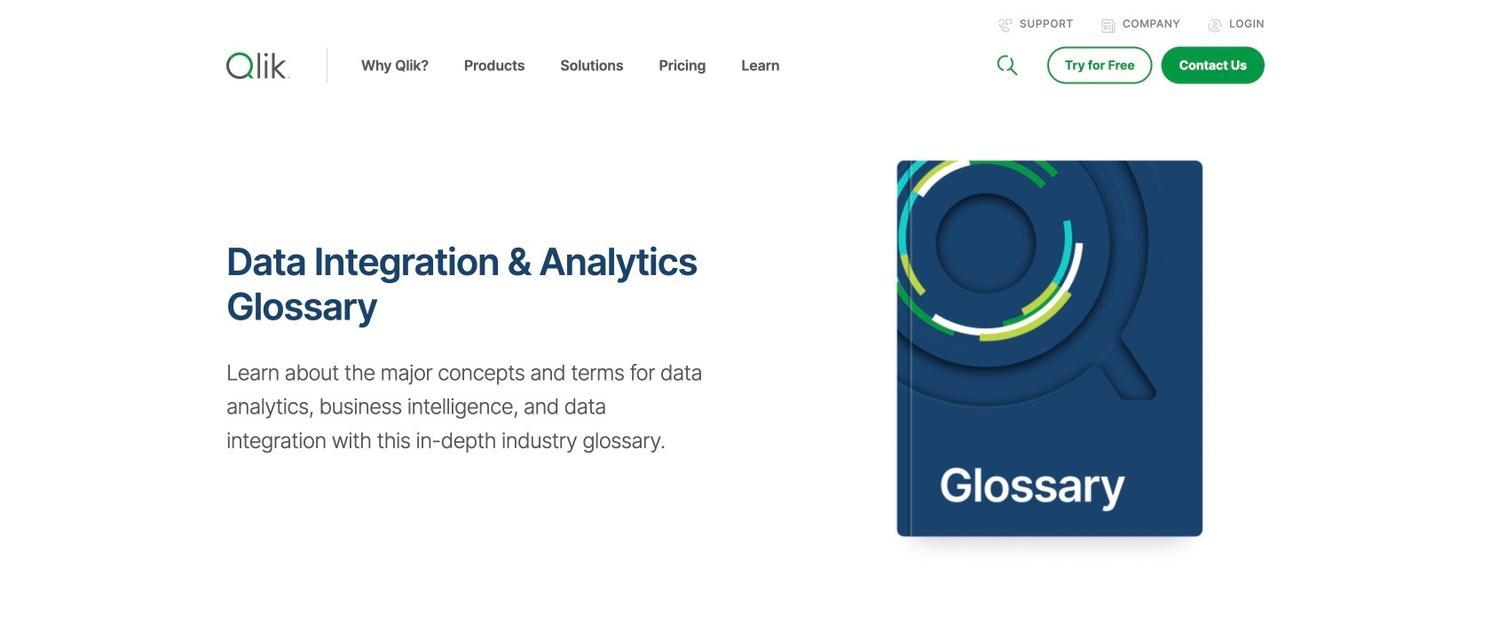 Task type: describe. For each thing, give the bounding box(es) containing it.
data integration & analytics glossary - hero image image
[[759, 105, 1384, 593]]

login image
[[1208, 19, 1222, 33]]

company image
[[1101, 19, 1116, 33]]



Task type: locate. For each thing, give the bounding box(es) containing it.
support image
[[998, 19, 1013, 33]]

qlik image
[[226, 52, 290, 79]]



Task type: vqa. For each thing, say whether or not it's contained in the screenshot.
Qlik image
yes



